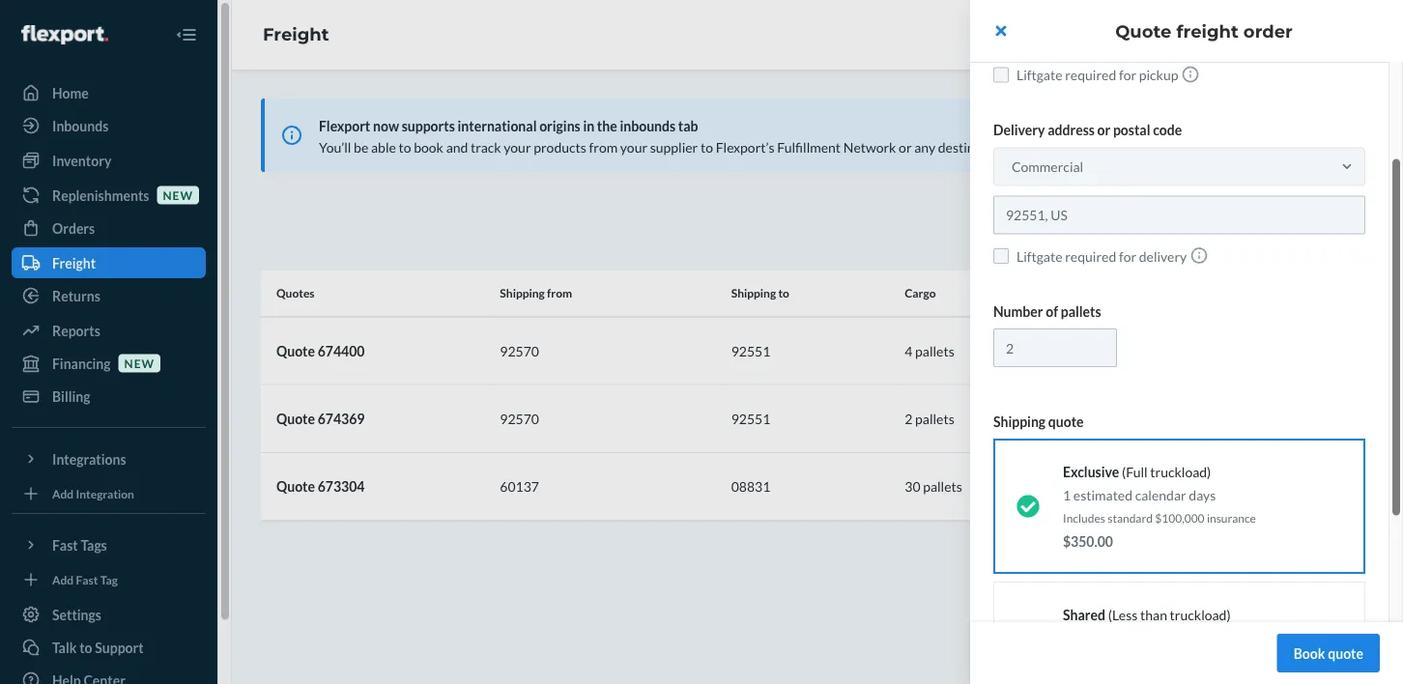 Task type: vqa. For each thing, say whether or not it's contained in the screenshot.
liftgate to the bottom
yes



Task type: describe. For each thing, give the bounding box(es) containing it.
(full
[[1122, 463, 1148, 480]]

estimated
[[1073, 487, 1133, 503]]

standard
[[1108, 511, 1153, 525]]

book quote button
[[1277, 634, 1380, 673]]

or
[[1097, 122, 1111, 138]]

for for pickup
[[1119, 67, 1136, 83]]

pickup
[[1139, 67, 1178, 83]]

number
[[993, 303, 1043, 319]]

shipping quote
[[993, 413, 1084, 430]]

code
[[1153, 122, 1182, 138]]

delivery address or postal code
[[993, 122, 1182, 138]]

delivery
[[1139, 248, 1187, 264]]

address
[[1048, 122, 1095, 138]]

freight
[[1176, 20, 1239, 42]]

quote
[[1115, 20, 1172, 42]]

truckload) inside exclusive (full truckload) 1 estimated calendar days includes standard $100,000 insurance $350.00
[[1150, 463, 1211, 480]]

(less
[[1108, 606, 1138, 623]]

close image
[[996, 23, 1006, 39]]

exclusive (full truckload) 1 estimated calendar days includes standard $100,000 insurance $350.00
[[1063, 463, 1256, 549]]

shared
[[1063, 606, 1105, 623]]

pallets
[[1061, 303, 1101, 319]]

book quote
[[1294, 645, 1363, 661]]

for for delivery
[[1119, 248, 1136, 264]]



Task type: locate. For each thing, give the bounding box(es) containing it.
0 vertical spatial required
[[1065, 67, 1116, 83]]

quote
[[1048, 413, 1084, 430], [1328, 645, 1363, 661]]

2 liftgate from the top
[[1017, 248, 1062, 264]]

for left delivery
[[1119, 248, 1136, 264]]

1 vertical spatial for
[[1119, 248, 1136, 264]]

of
[[1046, 303, 1058, 319]]

1 vertical spatial truckload)
[[1170, 606, 1231, 623]]

insurance
[[1207, 511, 1256, 525]]

1 for from the top
[[1119, 67, 1136, 83]]

calendar
[[1135, 487, 1186, 503]]

0 vertical spatial truckload)
[[1150, 463, 1211, 480]]

quote for book quote
[[1328, 645, 1363, 661]]

quote right book
[[1328, 645, 1363, 661]]

truckload)
[[1150, 463, 1211, 480], [1170, 606, 1231, 623]]

None checkbox
[[993, 67, 1009, 82], [993, 248, 1009, 264], [993, 67, 1009, 82], [993, 248, 1009, 264]]

required
[[1065, 67, 1116, 83], [1065, 248, 1116, 264]]

required up pallets in the right top of the page
[[1065, 248, 1116, 264]]

1 vertical spatial required
[[1065, 248, 1116, 264]]

0 vertical spatial quote
[[1048, 413, 1084, 430]]

number of pallets
[[993, 303, 1101, 319]]

1
[[1063, 487, 1071, 503]]

0 vertical spatial liftgate
[[1017, 67, 1062, 83]]

1 vertical spatial quote
[[1328, 645, 1363, 661]]

U.S. address only text field
[[993, 196, 1365, 234]]

postal
[[1113, 122, 1150, 138]]

truckload) up calendar in the right of the page
[[1150, 463, 1211, 480]]

required for pickup
[[1065, 67, 1116, 83]]

liftgate for liftgate required for pickup
[[1017, 67, 1062, 83]]

required up delivery address or postal code
[[1065, 67, 1116, 83]]

None number field
[[993, 329, 1117, 367]]

1 liftgate from the top
[[1017, 67, 1062, 83]]

than
[[1140, 606, 1167, 623]]

days
[[1189, 487, 1216, 503]]

quote for shipping quote
[[1048, 413, 1084, 430]]

shipping
[[993, 413, 1046, 430]]

1 vertical spatial liftgate
[[1017, 248, 1062, 264]]

2 required from the top
[[1065, 248, 1116, 264]]

book
[[1294, 645, 1325, 661]]

for
[[1119, 67, 1136, 83], [1119, 248, 1136, 264]]

quote right shipping
[[1048, 413, 1084, 430]]

required for delivery
[[1065, 248, 1116, 264]]

exclusive
[[1063, 463, 1119, 480]]

delivery
[[993, 122, 1045, 138]]

shared (less than truckload)
[[1063, 606, 1231, 623]]

order
[[1243, 20, 1293, 42]]

$350.00
[[1063, 533, 1113, 549]]

truckload) right "than"
[[1170, 606, 1231, 623]]

quote freight order
[[1115, 20, 1293, 42]]

includes
[[1063, 511, 1105, 525]]

liftgate required for pickup
[[1017, 67, 1178, 83]]

check circle image
[[1017, 495, 1040, 518]]

1 horizontal spatial quote
[[1328, 645, 1363, 661]]

liftgate for liftgate required for delivery
[[1017, 248, 1062, 264]]

liftgate up delivery
[[1017, 67, 1062, 83]]

for left pickup
[[1119, 67, 1136, 83]]

2 for from the top
[[1119, 248, 1136, 264]]

liftgate
[[1017, 67, 1062, 83], [1017, 248, 1062, 264]]

$100,000
[[1155, 511, 1205, 525]]

quote inside button
[[1328, 645, 1363, 661]]

liftgate up number of pallets
[[1017, 248, 1062, 264]]

0 horizontal spatial quote
[[1048, 413, 1084, 430]]

liftgate required for delivery
[[1017, 248, 1187, 264]]

1 required from the top
[[1065, 67, 1116, 83]]

0 vertical spatial for
[[1119, 67, 1136, 83]]



